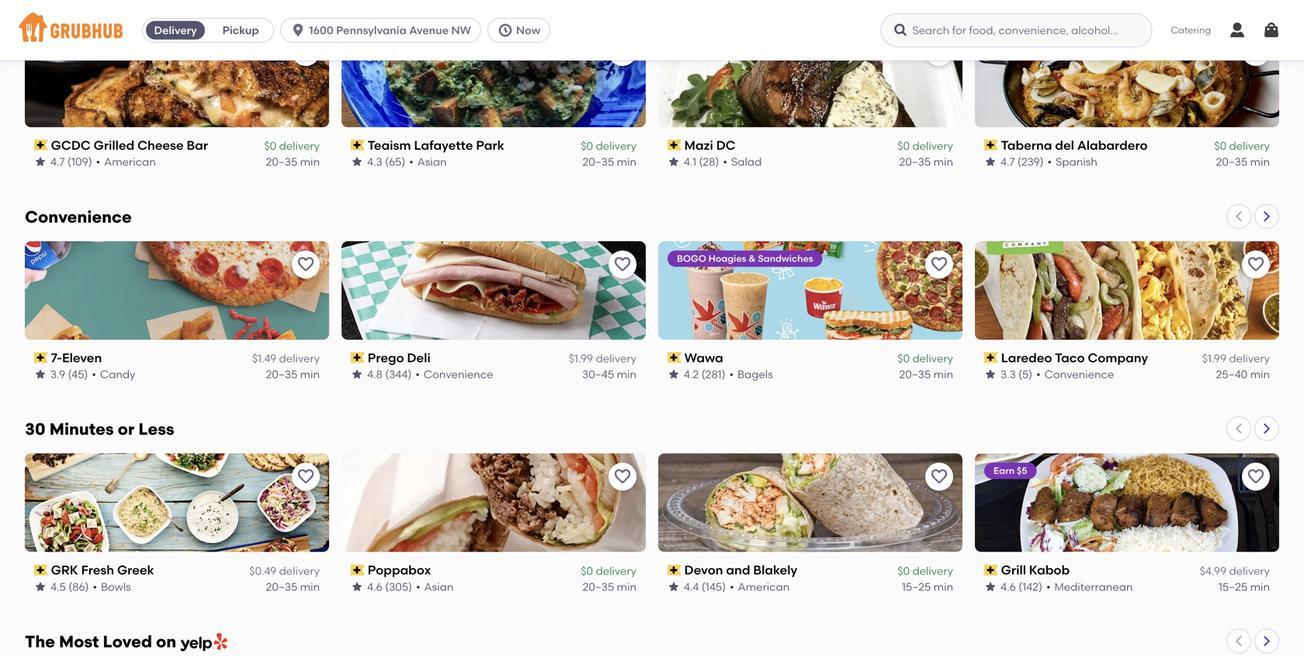 Task type: vqa. For each thing, say whether or not it's contained in the screenshot.
min
yes



Task type: locate. For each thing, give the bounding box(es) containing it.
1 horizontal spatial convenience
[[424, 368, 493, 381]]

delivery for taberna del alabardero
[[1229, 140, 1270, 153]]

prego deli
[[368, 350, 431, 365]]

pickup
[[222, 24, 259, 37]]

earn $10
[[994, 40, 1031, 52]]

$0 for wawa
[[898, 352, 910, 365]]

Search for food, convenience, alcohol... search field
[[881, 13, 1152, 47]]

star icon image for teaism lafayette park
[[351, 156, 363, 168]]

(344)
[[385, 368, 412, 381]]

• mediterranean
[[1046, 581, 1133, 594]]

1600 pennsylvania avenue nw
[[309, 24, 471, 37]]

• spanish
[[1048, 155, 1098, 168]]

0 horizontal spatial • american
[[96, 155, 156, 168]]

wawa logo image
[[658, 241, 963, 340]]

subscription pass image left grill
[[984, 565, 998, 576]]

3 caret left icon image from the top
[[1233, 635, 1245, 648]]

dc
[[716, 138, 736, 153]]

0 vertical spatial american
[[104, 155, 156, 168]]

4.6 down grill
[[1001, 581, 1016, 594]]

• right (305)
[[416, 581, 420, 594]]

• asian right (305)
[[416, 581, 454, 594]]

earn
[[994, 40, 1015, 52], [994, 466, 1015, 477]]

subscription pass image left laredeo
[[984, 353, 998, 363]]

2 earn from the top
[[994, 466, 1015, 477]]

• right (5)
[[1036, 368, 1041, 381]]

(86)
[[69, 581, 89, 594]]

american
[[104, 155, 156, 168], [738, 581, 790, 594]]

2 vertical spatial caret left icon image
[[1233, 635, 1245, 648]]

star icon image for poppabox
[[351, 581, 363, 593]]

grk fresh greek
[[51, 563, 154, 578]]

svg image inside 1600 pennsylvania avenue nw button
[[290, 23, 306, 38]]

1 earn from the top
[[994, 40, 1015, 52]]

0 horizontal spatial $1.99
[[569, 352, 593, 365]]

min for taberna del alabardero
[[1250, 155, 1270, 168]]

• right (45)
[[92, 368, 96, 381]]

the
[[25, 632, 55, 652]]

subscription pass image
[[351, 140, 365, 151], [984, 140, 998, 151], [34, 353, 48, 363], [351, 353, 365, 363], [668, 565, 681, 576]]

subscription pass image for mazi dc
[[668, 140, 681, 151]]

star icon image for devon and blakely
[[668, 581, 680, 593]]

star icon image
[[34, 156, 47, 168], [351, 156, 363, 168], [668, 156, 680, 168], [984, 156, 997, 168], [34, 368, 47, 381], [351, 368, 363, 381], [668, 368, 680, 381], [984, 368, 997, 381], [34, 581, 47, 593], [351, 581, 363, 593], [668, 581, 680, 593], [984, 581, 997, 593]]

min for laredeo taco company
[[1250, 368, 1270, 381]]

$1.99 delivery up 25–40
[[1202, 352, 1270, 365]]

star icon image left 3.3
[[984, 368, 997, 381]]

poppabox
[[368, 563, 431, 578]]

convenience
[[25, 207, 132, 227], [424, 368, 493, 381], [1045, 368, 1114, 381]]

1 caret right icon image from the top
[[1261, 210, 1273, 223]]

min
[[300, 155, 320, 168], [617, 155, 637, 168], [934, 155, 953, 168], [1250, 155, 1270, 168], [300, 368, 320, 381], [617, 368, 637, 381], [934, 368, 953, 381], [1250, 368, 1270, 381], [300, 581, 320, 594], [617, 581, 637, 594], [934, 581, 953, 594], [1250, 581, 1270, 594]]

save this restaurant image for poppabox
[[613, 468, 632, 487]]

blakely
[[753, 563, 797, 578]]

1 horizontal spatial • convenience
[[1036, 368, 1114, 381]]

save this restaurant image for mazi dc
[[930, 43, 949, 61]]

earn left $10
[[994, 40, 1015, 52]]

• bagels
[[729, 368, 773, 381]]

• down deli
[[416, 368, 420, 381]]

1 horizontal spatial american
[[738, 581, 790, 594]]

loved
[[103, 632, 152, 652]]

star icon image left 3.9
[[34, 368, 47, 381]]

mediterranean
[[1055, 581, 1133, 594]]

0 vertical spatial caret right icon image
[[1261, 210, 1273, 223]]

on
[[156, 632, 176, 652]]

asian right (305)
[[424, 581, 454, 594]]

20–35 for wawa
[[899, 368, 931, 381]]

0 horizontal spatial american
[[104, 155, 156, 168]]

gcdc grilled cheese bar
[[51, 138, 208, 153]]

subscription pass image left teaism
[[351, 140, 365, 151]]

4.7 down "gcdc"
[[50, 155, 65, 168]]

star icon image for grk fresh greek
[[34, 581, 47, 593]]

subscription pass image
[[34, 140, 48, 151], [668, 140, 681, 151], [668, 353, 681, 363], [984, 353, 998, 363], [34, 565, 48, 576], [351, 565, 365, 576], [984, 565, 998, 576]]

subscription pass image left grk
[[34, 565, 48, 576]]

less
[[138, 420, 174, 440]]

taberna del alabardero
[[1001, 138, 1148, 153]]

min for 7-eleven
[[300, 368, 320, 381]]

save this restaurant image
[[613, 43, 632, 61], [930, 43, 949, 61], [1247, 43, 1265, 61], [297, 255, 315, 274], [613, 255, 632, 274], [1247, 255, 1265, 274], [297, 468, 315, 487]]

convenience down (109)
[[25, 207, 132, 227]]

(45)
[[68, 368, 88, 381]]

1 horizontal spatial $1.99
[[1202, 352, 1227, 365]]

star icon image for wawa
[[668, 368, 680, 381]]

$0 delivery for gcdc grilled cheese bar
[[264, 140, 320, 153]]

star icon image left 4.8
[[351, 368, 363, 381]]

1 vertical spatial • asian
[[416, 581, 454, 594]]

$1.99 delivery for prego deli
[[569, 352, 637, 365]]

&
[[749, 253, 756, 264]]

catering button
[[1160, 13, 1222, 48]]

$0 for taberna del alabardero
[[1214, 140, 1227, 153]]

cheese
[[137, 138, 184, 153]]

1 horizontal spatial • american
[[730, 581, 790, 594]]

subscription pass image left "gcdc"
[[34, 140, 48, 151]]

1 4.7 from the left
[[50, 155, 65, 168]]

$1.99
[[569, 352, 593, 365], [1202, 352, 1227, 365]]

0 vertical spatial • american
[[96, 155, 156, 168]]

30
[[25, 420, 45, 440]]

star icon image for prego deli
[[351, 368, 363, 381]]

• for laredeo taco company
[[1036, 368, 1041, 381]]

save this restaurant image for gcdc grilled cheese bar
[[297, 43, 315, 61]]

delivery for devon and blakely
[[912, 565, 953, 578]]

subscription pass image left the wawa
[[668, 353, 681, 363]]

1 vertical spatial earn
[[994, 466, 1015, 477]]

20–35 min for 7-eleven
[[266, 368, 320, 381]]

delivery for mazi dc
[[912, 140, 953, 153]]

laredeo taco company
[[1001, 350, 1148, 365]]

$0 delivery for wawa
[[898, 352, 953, 365]]

2 4.7 from the left
[[1001, 155, 1015, 168]]

1 vertical spatial asian
[[424, 581, 454, 594]]

3.9
[[50, 368, 65, 381]]

delivery for gcdc grilled cheese bar
[[279, 140, 320, 153]]

save this restaurant image for teaism lafayette park
[[613, 43, 632, 61]]

greek
[[117, 563, 154, 578]]

1 vertical spatial • american
[[730, 581, 790, 594]]

prego deli  logo image
[[342, 241, 646, 340]]

earn $5
[[994, 466, 1027, 477]]

and
[[726, 563, 750, 578]]

1 15–25 from the left
[[902, 581, 931, 594]]

bogo
[[677, 253, 706, 264]]

1 vertical spatial american
[[738, 581, 790, 594]]

20–35 for gcdc grilled cheese bar
[[266, 155, 298, 168]]

4.6 left (305)
[[367, 581, 383, 594]]

american for cheese
[[104, 155, 156, 168]]

2 horizontal spatial convenience
[[1045, 368, 1114, 381]]

• convenience down laredeo taco company
[[1036, 368, 1114, 381]]

hoagies
[[709, 253, 746, 264]]

0 horizontal spatial 15–25
[[902, 581, 931, 594]]

15–25 for devon and blakely
[[902, 581, 931, 594]]

1 horizontal spatial 4.6
[[1001, 581, 1016, 594]]

7-
[[51, 350, 62, 365]]

4.7 left (239)
[[1001, 155, 1015, 168]]

20–35 min
[[266, 155, 320, 168], [583, 155, 637, 168], [899, 155, 953, 168], [1216, 155, 1270, 168], [266, 368, 320, 381], [899, 368, 953, 381], [266, 581, 320, 594], [583, 581, 637, 594]]

convenience for laredeo taco company
[[1045, 368, 1114, 381]]

2 4.6 from the left
[[1001, 581, 1016, 594]]

15–25
[[902, 581, 931, 594], [1219, 581, 1248, 594]]

caret right icon image
[[1261, 210, 1273, 223], [1261, 423, 1273, 435], [1261, 635, 1273, 648]]

grill kabob logo image
[[975, 454, 1279, 552]]

• right (28)
[[723, 155, 727, 168]]

asian
[[417, 155, 447, 168], [424, 581, 454, 594]]

0 horizontal spatial 4.7
[[50, 155, 65, 168]]

• right (86)
[[93, 581, 97, 594]]

20–35 min for gcdc grilled cheese bar
[[266, 155, 320, 168]]

• asian for teaism lafayette park
[[409, 155, 447, 168]]

subscription pass image left prego
[[351, 353, 365, 363]]

main navigation navigation
[[0, 0, 1304, 61]]

4.7 for gcdc grilled cheese bar
[[50, 155, 65, 168]]

• american
[[96, 155, 156, 168], [730, 581, 790, 594]]

1 • convenience from the left
[[416, 368, 493, 381]]

american down gcdc grilled cheese bar
[[104, 155, 156, 168]]

$1.99 up 30–45
[[569, 352, 593, 365]]

$1.99 for prego deli
[[569, 352, 593, 365]]

1 horizontal spatial 15–25 min
[[1219, 581, 1270, 594]]

• right (109)
[[96, 155, 100, 168]]

save this restaurant button for devon and blakely
[[925, 463, 953, 491]]

4.4 (145)
[[684, 581, 726, 594]]

0 horizontal spatial • convenience
[[416, 368, 493, 381]]

deli
[[407, 350, 431, 365]]

1 horizontal spatial 15–25
[[1219, 581, 1248, 594]]

or
[[118, 420, 135, 440]]

• right (239)
[[1048, 155, 1052, 168]]

0 vertical spatial earn
[[994, 40, 1015, 52]]

20–35 for taberna del alabardero
[[1216, 155, 1248, 168]]

star icon image left 4.6 (305)
[[351, 581, 363, 593]]

0 horizontal spatial 4.6
[[367, 581, 383, 594]]

grk
[[51, 563, 78, 578]]

subscription pass image left 7-
[[34, 353, 48, 363]]

• for grk fresh greek
[[93, 581, 97, 594]]

1 horizontal spatial $1.99 delivery
[[1202, 352, 1270, 365]]

(65)
[[385, 155, 405, 168]]

1 $1.99 delivery from the left
[[569, 352, 637, 365]]

0 vertical spatial caret left icon image
[[1233, 210, 1245, 223]]

2 caret left icon image from the top
[[1233, 423, 1245, 435]]

$0 delivery for poppabox
[[581, 565, 637, 578]]

0 vertical spatial asian
[[417, 155, 447, 168]]

• for taberna del alabardero
[[1048, 155, 1052, 168]]

1 $1.99 from the left
[[569, 352, 593, 365]]

2 15–25 min from the left
[[1219, 581, 1270, 594]]

1 horizontal spatial 4.7
[[1001, 155, 1015, 168]]

wawa
[[684, 350, 723, 365]]

star icon image left 4.2
[[668, 368, 680, 381]]

4.8
[[367, 368, 383, 381]]

• down kabob
[[1046, 581, 1051, 594]]

1 4.6 from the left
[[367, 581, 383, 594]]

subscription pass image for prego deli
[[351, 353, 365, 363]]

min for teaism lafayette park
[[617, 155, 637, 168]]

$1.99 up 25–40
[[1202, 352, 1227, 365]]

• right (65)
[[409, 155, 414, 168]]

20–35 min for mazi dc
[[899, 155, 953, 168]]

delivery
[[279, 140, 320, 153], [596, 140, 637, 153], [912, 140, 953, 153], [1229, 140, 1270, 153], [279, 352, 320, 365], [596, 352, 637, 365], [912, 352, 953, 365], [1229, 352, 1270, 365], [279, 565, 320, 578], [596, 565, 637, 578], [912, 565, 953, 578], [1229, 565, 1270, 578]]

$1.99 delivery up 30–45
[[569, 352, 637, 365]]

star icon image left 4.4
[[668, 581, 680, 593]]

star icon image left '4.6 (142)'
[[984, 581, 997, 593]]

• asian down teaism lafayette park
[[409, 155, 447, 168]]

1 vertical spatial caret left icon image
[[1233, 423, 1245, 435]]

subscription pass image for poppabox
[[351, 565, 365, 576]]

star icon image for laredeo taco company
[[984, 368, 997, 381]]

star icon image left 4.7 (109)
[[34, 156, 47, 168]]

svg image inside the now button
[[497, 23, 513, 38]]

• convenience for taco
[[1036, 368, 1114, 381]]

devon
[[684, 563, 723, 578]]

earn left $5
[[994, 466, 1015, 477]]

caret left icon image
[[1233, 210, 1245, 223], [1233, 423, 1245, 435], [1233, 635, 1245, 648]]

• for 7-eleven
[[92, 368, 96, 381]]

star icon image left 4.1
[[668, 156, 680, 168]]

3.3
[[1001, 368, 1016, 381]]

fresh
[[81, 563, 114, 578]]

20–35 for grk fresh greek
[[266, 581, 298, 594]]

star icon image for taberna del alabardero
[[984, 156, 997, 168]]

min for gcdc grilled cheese bar
[[300, 155, 320, 168]]

delivery for 7-eleven
[[279, 352, 320, 365]]

25–40
[[1216, 368, 1248, 381]]

• for prego deli
[[416, 368, 420, 381]]

save this restaurant button
[[292, 38, 320, 66], [609, 38, 637, 66], [925, 38, 953, 66], [1242, 38, 1270, 66], [292, 251, 320, 279], [609, 251, 637, 279], [925, 251, 953, 279], [1242, 251, 1270, 279], [292, 463, 320, 491], [609, 463, 637, 491], [925, 463, 953, 491], [1242, 463, 1270, 491]]

0 horizontal spatial $1.99 delivery
[[569, 352, 637, 365]]

• candy
[[92, 368, 135, 381]]

delivery for prego deli
[[596, 352, 637, 365]]

convenience down laredeo taco company
[[1045, 368, 1114, 381]]

4.7
[[50, 155, 65, 168], [1001, 155, 1015, 168]]

subscription pass image left the 'devon'
[[668, 565, 681, 576]]

grill kabob
[[1001, 563, 1070, 578]]

2 15–25 from the left
[[1219, 581, 1248, 594]]

subscription pass image left "taberna"
[[984, 140, 998, 151]]

20–35 min for wawa
[[899, 368, 953, 381]]

20–35 min for grk fresh greek
[[266, 581, 320, 594]]

min for wawa
[[934, 368, 953, 381]]

convenience down deli
[[424, 368, 493, 381]]

• down and at the bottom of the page
[[730, 581, 734, 594]]

7-eleven
[[51, 350, 102, 365]]

4.6 for poppabox
[[367, 581, 383, 594]]

save this restaurant image
[[297, 43, 315, 61], [930, 255, 949, 274], [613, 468, 632, 487], [930, 468, 949, 487], [1247, 468, 1265, 487]]

2 $1.99 delivery from the left
[[1202, 352, 1270, 365]]

star icon image left 4.3
[[351, 156, 363, 168]]

2 • convenience from the left
[[1036, 368, 1114, 381]]

subscription pass image left poppabox
[[351, 565, 365, 576]]

1 vertical spatial caret right icon image
[[1261, 423, 1273, 435]]

min for devon and blakely
[[934, 581, 953, 594]]

star icon image left 4.5
[[34, 581, 47, 593]]

• american for grilled
[[96, 155, 156, 168]]

asian down teaism lafayette park
[[417, 155, 447, 168]]

subscription pass image for teaism lafayette park
[[351, 140, 365, 151]]

3 caret right icon image from the top
[[1261, 635, 1273, 648]]

american down the blakely
[[738, 581, 790, 594]]

taberna
[[1001, 138, 1052, 153]]

caret right icon image for on
[[1261, 635, 1273, 648]]

$1.99 delivery
[[569, 352, 637, 365], [1202, 352, 1270, 365]]

caret right icon image for less
[[1261, 423, 1273, 435]]

2 vertical spatial caret right icon image
[[1261, 635, 1273, 648]]

0 horizontal spatial 15–25 min
[[902, 581, 953, 594]]

save this restaurant image for grk fresh greek
[[297, 468, 315, 487]]

•
[[96, 155, 100, 168], [409, 155, 414, 168], [723, 155, 727, 168], [1048, 155, 1052, 168], [92, 368, 96, 381], [416, 368, 420, 381], [729, 368, 734, 381], [1036, 368, 1041, 381], [93, 581, 97, 594], [416, 581, 420, 594], [730, 581, 734, 594], [1046, 581, 1051, 594]]

• american down the blakely
[[730, 581, 790, 594]]

• american down gcdc grilled cheese bar
[[96, 155, 156, 168]]

20–35 for teaism lafayette park
[[583, 155, 614, 168]]

• right (281)
[[729, 368, 734, 381]]

american for blakely
[[738, 581, 790, 594]]

0 vertical spatial • asian
[[409, 155, 447, 168]]

subscription pass image left mazi
[[668, 140, 681, 151]]

pennsylvania
[[336, 24, 407, 37]]

2 $1.99 from the left
[[1202, 352, 1227, 365]]

1 15–25 min from the left
[[902, 581, 953, 594]]

20–35 min for teaism lafayette park
[[583, 155, 637, 168]]

• convenience down deli
[[416, 368, 493, 381]]

4.1
[[684, 155, 696, 168]]

svg image
[[1262, 21, 1281, 40], [290, 23, 306, 38], [497, 23, 513, 38], [893, 23, 908, 38]]

2 caret right icon image from the top
[[1261, 423, 1273, 435]]

save this restaurant button for poppabox
[[609, 463, 637, 491]]

1600
[[309, 24, 333, 37]]

15–25 min
[[902, 581, 953, 594], [1219, 581, 1270, 594]]

star icon image left 4.7 (239)
[[984, 156, 997, 168]]

• for poppabox
[[416, 581, 420, 594]]



Task type: describe. For each thing, give the bounding box(es) containing it.
mazi dc logo image
[[658, 29, 963, 127]]

$0 delivery for mazi dc
[[898, 140, 953, 153]]

• for teaism lafayette park
[[409, 155, 414, 168]]

• for wawa
[[729, 368, 734, 381]]

$4.99 delivery
[[1200, 565, 1270, 578]]

subscription pass image for 7-eleven
[[34, 353, 48, 363]]

• salad
[[723, 155, 762, 168]]

gcdc
[[51, 138, 91, 153]]

$10
[[1017, 40, 1031, 52]]

nw
[[451, 24, 471, 37]]

$1.99 for laredeo taco company
[[1202, 352, 1227, 365]]

delivery for teaism lafayette park
[[596, 140, 637, 153]]

subscription pass image for grk fresh greek
[[34, 565, 48, 576]]

gcdc grilled cheese bar logo image
[[25, 29, 329, 127]]

$1.99 delivery for laredeo taco company
[[1202, 352, 1270, 365]]

min for mazi dc
[[934, 155, 953, 168]]

4.7 (109)
[[50, 155, 92, 168]]

0 horizontal spatial convenience
[[25, 207, 132, 227]]

3.9 (45)
[[50, 368, 88, 381]]

(305)
[[385, 581, 412, 594]]

30–45
[[582, 368, 614, 381]]

1 caret left icon image from the top
[[1233, 210, 1245, 223]]

asian for teaism lafayette park
[[417, 155, 447, 168]]

4.6 (142)
[[1001, 581, 1043, 594]]

4.3
[[367, 155, 382, 168]]

bagels
[[738, 368, 773, 381]]

20–35 min for taberna del alabardero
[[1216, 155, 1270, 168]]

$1.49 delivery
[[252, 352, 320, 365]]

save this restaurant button for gcdc grilled cheese bar
[[292, 38, 320, 66]]

• bowls
[[93, 581, 131, 594]]

star icon image for mazi dc
[[668, 156, 680, 168]]

earn for taberna
[[994, 40, 1015, 52]]

save this restaurant button for mazi dc
[[925, 38, 953, 66]]

save this restaurant image for prego deli
[[613, 255, 632, 274]]

taberna del alabardero logo image
[[975, 29, 1279, 127]]

subscription pass image for laredeo taco company
[[984, 353, 998, 363]]

subscription pass image for grill kabob
[[984, 565, 998, 576]]

• asian for poppabox
[[416, 581, 454, 594]]

bogo hoagies & sandwiches
[[677, 253, 813, 264]]

30 minutes or less
[[25, 420, 174, 440]]

4.2
[[684, 368, 699, 381]]

park
[[476, 138, 504, 153]]

(281)
[[702, 368, 726, 381]]

$0 delivery for devon and blakely
[[898, 565, 953, 578]]

teaism lafayette park logo image
[[342, 29, 646, 127]]

delivery for grk fresh greek
[[279, 565, 320, 578]]

lafayette
[[414, 138, 473, 153]]

15–25 for grill kabob
[[1219, 581, 1248, 594]]

7-eleven logo image
[[25, 241, 329, 340]]

minutes
[[49, 420, 114, 440]]

asian for poppabox
[[424, 581, 454, 594]]

star icon image for 7-eleven
[[34, 368, 47, 381]]

4.1 (28)
[[684, 155, 719, 168]]

eleven
[[62, 350, 102, 365]]

mazi
[[684, 138, 713, 153]]

salad
[[731, 155, 762, 168]]

del
[[1055, 138, 1074, 153]]

star icon image for grill kabob
[[984, 581, 997, 593]]

$0 delivery for taberna del alabardero
[[1214, 140, 1270, 153]]

20–35 for poppabox
[[583, 581, 614, 594]]

save this restaurant button for teaism lafayette park
[[609, 38, 637, 66]]

4.5 (86)
[[50, 581, 89, 594]]

delivery
[[154, 24, 197, 37]]

4.7 for taberna del alabardero
[[1001, 155, 1015, 168]]

devon and blakely
[[684, 563, 797, 578]]

grilled
[[94, 138, 134, 153]]

now
[[516, 24, 540, 37]]

pickup button
[[208, 18, 273, 43]]

subscription pass image for taberna del alabardero
[[984, 140, 998, 151]]

save this restaurant image for laredeo taco company
[[1247, 255, 1265, 274]]

laredeo
[[1001, 350, 1052, 365]]

alabardero
[[1077, 138, 1148, 153]]

$4.99
[[1200, 565, 1227, 578]]

most
[[59, 632, 99, 652]]

• for gcdc grilled cheese bar
[[96, 155, 100, 168]]

svg image
[[1228, 21, 1247, 40]]

(142)
[[1019, 581, 1043, 594]]

bar
[[187, 138, 208, 153]]

$0.49
[[249, 565, 276, 578]]

(109)
[[67, 155, 92, 168]]

star icon image for gcdc grilled cheese bar
[[34, 156, 47, 168]]

min for grill kabob
[[1250, 581, 1270, 594]]

save this restaurant button for prego deli
[[609, 251, 637, 279]]

poppabox logo image
[[342, 454, 646, 552]]

20–35 for 7-eleven
[[266, 368, 298, 381]]

save this restaurant button for laredeo taco company
[[1242, 251, 1270, 279]]

teaism lafayette park
[[368, 138, 504, 153]]

delivery button
[[143, 18, 208, 43]]

4.4
[[684, 581, 699, 594]]

$0 for poppabox
[[581, 565, 593, 578]]

subscription pass image for gcdc grilled cheese bar
[[34, 140, 48, 151]]

(145)
[[702, 581, 726, 594]]

catering
[[1171, 24, 1211, 36]]

save this restaurant button for 7-eleven
[[292, 251, 320, 279]]

delivery for grill kabob
[[1229, 565, 1270, 578]]

30–45 min
[[582, 368, 637, 381]]

delivery for poppabox
[[596, 565, 637, 578]]

4.2 (281)
[[684, 368, 726, 381]]

• for grill kabob
[[1046, 581, 1051, 594]]

subscription pass image for wawa
[[668, 353, 681, 363]]

• for devon and blakely
[[730, 581, 734, 594]]

sandwiches
[[758, 253, 813, 264]]

prego
[[368, 350, 404, 365]]

(239)
[[1018, 155, 1044, 168]]

$0 for mazi dc
[[898, 140, 910, 153]]

4.8 (344)
[[367, 368, 412, 381]]

• convenience for deli
[[416, 368, 493, 381]]

• for mazi dc
[[723, 155, 727, 168]]

grill
[[1001, 563, 1026, 578]]

min for prego deli
[[617, 368, 637, 381]]

min for poppabox
[[617, 581, 637, 594]]

25–40 min
[[1216, 368, 1270, 381]]

earn for grill
[[994, 466, 1015, 477]]

min for grk fresh greek
[[300, 581, 320, 594]]

20–35 for mazi dc
[[899, 155, 931, 168]]

grk fresh greek logo image
[[25, 454, 329, 552]]

subscription pass image for devon and blakely
[[668, 565, 681, 576]]

4.5
[[50, 581, 66, 594]]

4.7 (239)
[[1001, 155, 1044, 168]]

candy
[[100, 368, 135, 381]]

$0 for gcdc grilled cheese bar
[[264, 140, 276, 153]]

save this restaurant button for grk fresh greek
[[292, 463, 320, 491]]

devon and blakely logo image
[[658, 454, 963, 552]]

delivery for laredeo taco company
[[1229, 352, 1270, 365]]

teaism
[[368, 138, 411, 153]]

kabob
[[1029, 563, 1070, 578]]

4.3 (65)
[[367, 155, 405, 168]]

now button
[[487, 18, 557, 43]]

3.3 (5)
[[1001, 368, 1033, 381]]

avenue
[[409, 24, 449, 37]]

the most loved on
[[25, 632, 180, 652]]

$5
[[1017, 466, 1027, 477]]

mazi dc
[[684, 138, 736, 153]]

4.6 (305)
[[367, 581, 412, 594]]

delivery for wawa
[[912, 352, 953, 365]]

15–25 min for devon and blakely
[[902, 581, 953, 594]]

(28)
[[699, 155, 719, 168]]

laredeo taco company logo image
[[975, 241, 1279, 340]]

$0 delivery for teaism lafayette park
[[581, 140, 637, 153]]

save this restaurant image for devon and blakely
[[930, 468, 949, 487]]

15–25 min for grill kabob
[[1219, 581, 1270, 594]]



